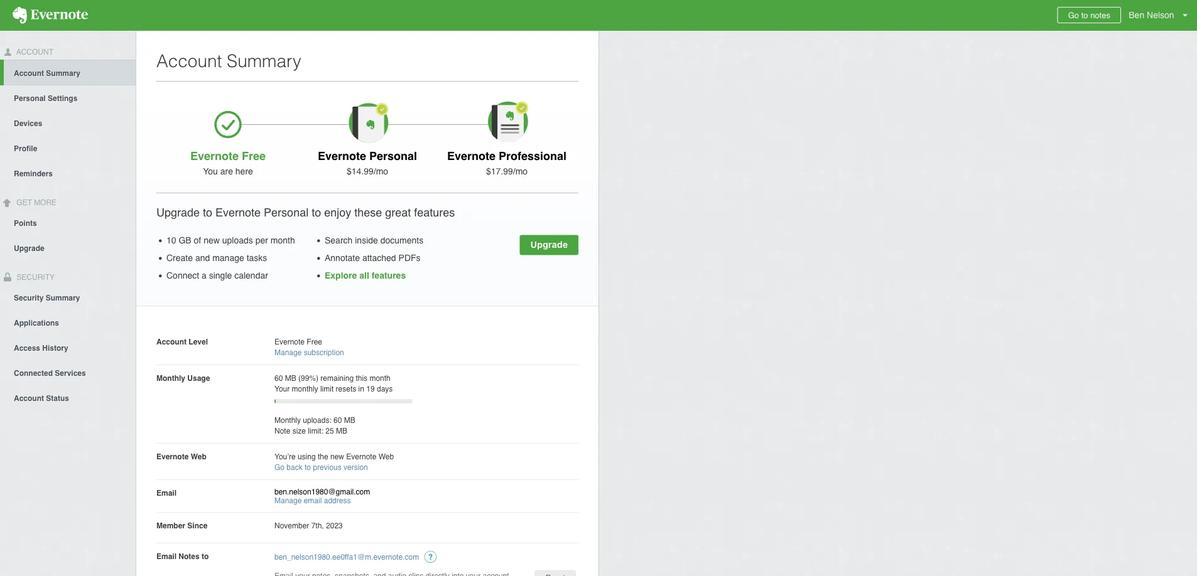 Task type: locate. For each thing, give the bounding box(es) containing it.
calendar
[[235, 271, 268, 281]]

month right per
[[271, 236, 295, 246]]

mo down professional
[[516, 167, 528, 177]]

pdfs
[[399, 253, 421, 263]]

0 vertical spatial 60
[[275, 374, 283, 383]]

60 up 25
[[334, 416, 342, 425]]

go to notes
[[1069, 10, 1111, 20]]

0 horizontal spatial 60
[[275, 374, 283, 383]]

$17.99/
[[486, 167, 516, 177]]

go down the you're
[[275, 463, 285, 472]]

go inside you're using the new evernote web go back to previous version
[[275, 463, 285, 472]]

evernote free manage subscription
[[275, 338, 344, 357]]

0 horizontal spatial upgrade link
[[0, 235, 136, 261]]

1 vertical spatial monthly
[[275, 416, 301, 425]]

1 horizontal spatial monthly
[[275, 416, 301, 425]]

month inside 60 mb (99%) remaining this month your monthly limit resets in 19 days
[[370, 374, 391, 383]]

evernote free you are here
[[190, 150, 266, 177]]

0 horizontal spatial free
[[242, 150, 266, 162]]

personal settings
[[14, 94, 78, 103]]

november 7th, 2023
[[275, 522, 343, 531]]

tasks
[[247, 253, 267, 263]]

features
[[414, 206, 455, 219], [372, 271, 406, 281]]

10
[[167, 236, 176, 246]]

create
[[167, 253, 193, 263]]

personal up per
[[264, 206, 309, 219]]

manage
[[275, 348, 302, 357], [275, 497, 302, 506]]

2 horizontal spatial personal
[[370, 150, 417, 162]]

email left notes
[[156, 553, 177, 562]]

explore all features
[[325, 271, 406, 281]]

monthly uploads: 60 mb note size limit: 25 mb
[[275, 416, 356, 436]]

in
[[359, 385, 364, 394]]

mb
[[285, 374, 296, 383], [344, 416, 356, 425], [336, 427, 348, 436]]

0 vertical spatial new
[[204, 236, 220, 246]]

notes
[[179, 553, 200, 562]]

mo inside evernote professional $17.99/ mo
[[516, 167, 528, 177]]

60 mb (99%) remaining this month your monthly limit resets in 19 days
[[275, 374, 393, 394]]

security
[[14, 273, 55, 282], [14, 294, 44, 303]]

mo inside evernote personal $14.99/ mo
[[376, 167, 388, 177]]

services
[[55, 369, 86, 378]]

2 web from the left
[[379, 453, 394, 462]]

settings
[[48, 94, 78, 103]]

go to notes link
[[1058, 7, 1122, 23]]

new inside you're using the new evernote web go back to previous version
[[331, 453, 344, 462]]

upgrade link
[[520, 235, 579, 255], [0, 235, 136, 261]]

0 vertical spatial free
[[242, 150, 266, 162]]

1 horizontal spatial free
[[307, 338, 322, 347]]

to up 10 gb of new uploads per month
[[203, 206, 212, 219]]

1 email from the top
[[156, 489, 177, 498]]

1 vertical spatial 60
[[334, 416, 342, 425]]

days
[[377, 385, 393, 394]]

0 horizontal spatial monthly
[[156, 374, 185, 383]]

mo for personal
[[376, 167, 388, 177]]

0 vertical spatial security
[[14, 273, 55, 282]]

1 horizontal spatial web
[[379, 453, 394, 462]]

0 horizontal spatial go
[[275, 463, 285, 472]]

connect
[[167, 271, 199, 281]]

0 vertical spatial mb
[[285, 374, 296, 383]]

email
[[156, 489, 177, 498], [156, 553, 177, 562]]

60 inside 60 mb (99%) remaining this month your monthly limit resets in 19 days
[[275, 374, 283, 383]]

evernote inside evernote free you are here
[[190, 150, 239, 162]]

version
[[344, 463, 368, 472]]

1 vertical spatial go
[[275, 463, 285, 472]]

monthly up note
[[275, 416, 301, 425]]

1 horizontal spatial new
[[331, 453, 344, 462]]

0 vertical spatial manage
[[275, 348, 302, 357]]

inside
[[355, 236, 378, 246]]

back
[[287, 463, 303, 472]]

go
[[1069, 10, 1080, 20], [275, 463, 285, 472]]

1 manage from the top
[[275, 348, 302, 357]]

evernote inside evernote professional $17.99/ mo
[[447, 150, 496, 162]]

free inside evernote free you are here
[[242, 150, 266, 162]]

1 vertical spatial email
[[156, 553, 177, 562]]

november
[[275, 522, 309, 531]]

mb up your
[[285, 374, 296, 383]]

0 vertical spatial month
[[271, 236, 295, 246]]

free up the manage subscription link
[[307, 338, 322, 347]]

of
[[194, 236, 201, 246]]

None submit
[[535, 571, 576, 577]]

0 vertical spatial personal
[[14, 94, 46, 103]]

access
[[14, 344, 40, 353]]

account summary
[[156, 51, 302, 71], [14, 69, 80, 78]]

account status
[[14, 394, 69, 403]]

monthly left "usage"
[[156, 374, 185, 383]]

2 manage from the top
[[275, 497, 302, 506]]

evernote for evernote professional $17.99/ mo
[[447, 150, 496, 162]]

manage up (99%) at the left bottom of page
[[275, 348, 302, 357]]

1 vertical spatial month
[[370, 374, 391, 383]]

to down using
[[305, 463, 311, 472]]

go left the notes
[[1069, 10, 1080, 20]]

search inside documents
[[325, 236, 424, 246]]

applications
[[14, 319, 59, 328]]

connected services
[[14, 369, 86, 378]]

evernote for evernote personal $14.99/ mo
[[318, 150, 366, 162]]

summary
[[227, 51, 302, 71], [46, 69, 80, 78], [46, 294, 80, 303]]

history
[[42, 344, 68, 353]]

evernote inside evernote personal $14.99/ mo
[[318, 150, 366, 162]]

new for evernote
[[331, 453, 344, 462]]

ben nelson
[[1130, 10, 1175, 20]]

1 vertical spatial personal
[[370, 150, 417, 162]]

0 horizontal spatial account summary
[[14, 69, 80, 78]]

devices
[[14, 119, 42, 128]]

1 horizontal spatial features
[[414, 206, 455, 219]]

resets
[[336, 385, 357, 394]]

manage left email
[[275, 497, 302, 506]]

free up here
[[242, 150, 266, 162]]

$14.99/
[[347, 167, 376, 177]]

0 vertical spatial email
[[156, 489, 177, 498]]

mb right 25
[[336, 427, 348, 436]]

create and manage tasks
[[167, 253, 267, 263]]

uploads
[[222, 236, 253, 246]]

new right the of
[[204, 236, 220, 246]]

account summary inside account summary link
[[14, 69, 80, 78]]

evernote inside evernote free manage subscription
[[275, 338, 305, 347]]

0 horizontal spatial features
[[372, 271, 406, 281]]

address
[[324, 497, 351, 506]]

1 vertical spatial free
[[307, 338, 322, 347]]

1 horizontal spatial mo
[[516, 167, 528, 177]]

explore
[[325, 271, 357, 281]]

2 mo from the left
[[516, 167, 528, 177]]

features down attached
[[372, 271, 406, 281]]

evernote for evernote free you are here
[[190, 150, 239, 162]]

1 horizontal spatial upgrade link
[[520, 235, 579, 255]]

search
[[325, 236, 353, 246]]

to left enjoy
[[312, 206, 321, 219]]

manage email address link
[[275, 497, 351, 506]]

monthly inside monthly uploads: 60 mb note size limit: 25 mb
[[275, 416, 301, 425]]

mo up these
[[376, 167, 388, 177]]

2 vertical spatial personal
[[264, 206, 309, 219]]

free inside evernote free manage subscription
[[307, 338, 322, 347]]

1 vertical spatial new
[[331, 453, 344, 462]]

60 up your
[[275, 374, 283, 383]]

evernote
[[190, 150, 239, 162], [318, 150, 366, 162], [447, 150, 496, 162], [216, 206, 261, 219], [275, 338, 305, 347], [156, 453, 189, 462], [346, 453, 377, 462]]

new
[[204, 236, 220, 246], [331, 453, 344, 462]]

upgrade to evernote personal to enjoy these great features
[[156, 206, 455, 219]]

0 horizontal spatial new
[[204, 236, 220, 246]]

1 horizontal spatial month
[[370, 374, 391, 383]]

personal up the devices
[[14, 94, 46, 103]]

free for evernote free manage subscription
[[307, 338, 322, 347]]

month up days on the left bottom of page
[[370, 374, 391, 383]]

1 vertical spatial security
[[14, 294, 44, 303]]

1 web from the left
[[191, 453, 207, 462]]

the
[[318, 453, 328, 462]]

manage inside ben.nelson1980@gmail.com manage email address
[[275, 497, 302, 506]]

monthly for monthly uploads: 60 mb note size limit: 25 mb
[[275, 416, 301, 425]]

documents
[[381, 236, 424, 246]]

security up the applications
[[14, 294, 44, 303]]

0 vertical spatial monthly
[[156, 374, 185, 383]]

2 email from the top
[[156, 553, 177, 562]]

month
[[271, 236, 295, 246], [370, 374, 391, 383]]

new right the the
[[331, 453, 344, 462]]

manage inside evernote free manage subscription
[[275, 348, 302, 357]]

evernote web
[[156, 453, 207, 462]]

attached
[[363, 253, 396, 263]]

1 mo from the left
[[376, 167, 388, 177]]

mb down resets
[[344, 416, 356, 425]]

email for email
[[156, 489, 177, 498]]

to
[[1082, 10, 1089, 20], [203, 206, 212, 219], [312, 206, 321, 219], [305, 463, 311, 472], [202, 553, 209, 562]]

0 vertical spatial go
[[1069, 10, 1080, 20]]

you're
[[275, 453, 296, 462]]

1 vertical spatial features
[[372, 271, 406, 281]]

notes
[[1091, 10, 1111, 20]]

(99%)
[[299, 374, 319, 383]]

to inside you're using the new evernote web go back to previous version
[[305, 463, 311, 472]]

connected services link
[[0, 360, 136, 385]]

1 vertical spatial manage
[[275, 497, 302, 506]]

free
[[242, 150, 266, 162], [307, 338, 322, 347]]

to left the notes
[[1082, 10, 1089, 20]]

0 horizontal spatial mo
[[376, 167, 388, 177]]

1 horizontal spatial personal
[[264, 206, 309, 219]]

60 inside monthly uploads: 60 mb note size limit: 25 mb
[[334, 416, 342, 425]]

get
[[17, 198, 32, 207]]

1 horizontal spatial 60
[[334, 416, 342, 425]]

0 horizontal spatial web
[[191, 453, 207, 462]]

member
[[156, 522, 185, 531]]

professional
[[499, 150, 567, 162]]

remaining
[[321, 374, 354, 383]]

email up member
[[156, 489, 177, 498]]

security up security summary
[[14, 273, 55, 282]]

features right great
[[414, 206, 455, 219]]

manage
[[213, 253, 244, 263]]

personal up $14.99/
[[370, 150, 417, 162]]

are
[[220, 167, 233, 177]]



Task type: describe. For each thing, give the bounding box(es) containing it.
0 horizontal spatial personal
[[14, 94, 46, 103]]

profile
[[14, 144, 37, 153]]

summary for 'security summary' link
[[46, 294, 80, 303]]

email notes to
[[156, 553, 209, 562]]

ben.nelson1980@gmail.com
[[275, 488, 370, 497]]

enjoy
[[324, 206, 351, 219]]

monthly usage
[[156, 374, 210, 383]]

monthly
[[292, 385, 318, 394]]

evernote inside you're using the new evernote web go back to previous version
[[346, 453, 377, 462]]

evernote link
[[0, 0, 101, 31]]

10 gb of new uploads per month
[[167, 236, 295, 246]]

evernote image
[[0, 7, 101, 24]]

evernote for evernote free manage subscription
[[275, 338, 305, 347]]

new for uploads
[[204, 236, 220, 246]]

since
[[187, 522, 208, 531]]

connected
[[14, 369, 53, 378]]

personal inside evernote personal $14.99/ mo
[[370, 150, 417, 162]]

account level
[[156, 338, 208, 347]]

1 upgrade link from the left
[[520, 235, 579, 255]]

subscription
[[304, 348, 344, 357]]

per
[[256, 236, 268, 246]]

mo for professional
[[516, 167, 528, 177]]

1 horizontal spatial upgrade
[[156, 206, 200, 219]]

evernote personal $14.99/ mo
[[318, 150, 417, 177]]

evernote professional $17.99/ mo
[[447, 150, 567, 177]]

single
[[209, 271, 232, 281]]

account summary link
[[4, 60, 136, 85]]

ben
[[1130, 10, 1145, 20]]

access history
[[14, 344, 68, 353]]

great
[[385, 206, 411, 219]]

you
[[203, 167, 218, 177]]

ben_nelson1980.ee0ffa1@m.evernote.com link
[[275, 553, 419, 562]]

these
[[355, 206, 382, 219]]

a
[[202, 271, 207, 281]]

0 horizontal spatial upgrade
[[14, 244, 44, 253]]

usage
[[187, 374, 210, 383]]

here
[[236, 167, 253, 177]]

evernote for evernote web
[[156, 453, 189, 462]]

limit
[[320, 385, 334, 394]]

size
[[293, 427, 306, 436]]

2 horizontal spatial upgrade
[[531, 239, 568, 250]]

security for security
[[14, 273, 55, 282]]

email for email notes to
[[156, 553, 177, 562]]

profile link
[[0, 136, 136, 161]]

2 vertical spatial mb
[[336, 427, 348, 436]]

ben.nelson1980@gmail.com manage email address
[[275, 488, 370, 506]]

gb
[[179, 236, 191, 246]]

?
[[428, 553, 433, 562]]

get more
[[14, 198, 57, 207]]

member since
[[156, 522, 208, 531]]

0 vertical spatial features
[[414, 206, 455, 219]]

you're using the new evernote web go back to previous version
[[275, 453, 394, 472]]

annotate
[[325, 253, 360, 263]]

reminders link
[[0, 161, 136, 186]]

security summary
[[14, 294, 80, 303]]

monthly for monthly usage
[[156, 374, 185, 383]]

2023
[[326, 522, 343, 531]]

mb inside 60 mb (99%) remaining this month your monthly limit resets in 19 days
[[285, 374, 296, 383]]

ben_nelson1980.ee0ffa1@m.evernote.com
[[275, 553, 419, 562]]

1 horizontal spatial go
[[1069, 10, 1080, 20]]

access history link
[[0, 335, 136, 360]]

annotate attached pdfs
[[325, 253, 421, 263]]

nelson
[[1148, 10, 1175, 20]]

1 vertical spatial mb
[[344, 416, 356, 425]]

more
[[34, 198, 57, 207]]

limit:
[[308, 427, 324, 436]]

19
[[367, 385, 375, 394]]

2 upgrade link from the left
[[0, 235, 136, 261]]

to right notes
[[202, 553, 209, 562]]

personal settings link
[[0, 85, 136, 110]]

summary for account summary link
[[46, 69, 80, 78]]

all
[[360, 271, 369, 281]]

note
[[275, 427, 291, 436]]

1 horizontal spatial account summary
[[156, 51, 302, 71]]

using
[[298, 453, 316, 462]]

uploads:
[[303, 416, 332, 425]]

web inside you're using the new evernote web go back to previous version
[[379, 453, 394, 462]]

connect a single calendar
[[167, 271, 268, 281]]

security summary link
[[0, 285, 136, 310]]

devices link
[[0, 110, 136, 136]]

free for evernote free you are here
[[242, 150, 266, 162]]

security for security summary
[[14, 294, 44, 303]]

reminders
[[14, 170, 53, 178]]

manage subscription link
[[275, 348, 344, 357]]

points link
[[0, 210, 136, 235]]

0 horizontal spatial month
[[271, 236, 295, 246]]

go back to previous version link
[[275, 463, 368, 472]]

email
[[304, 497, 322, 506]]

previous
[[313, 463, 342, 472]]

explore all features link
[[325, 271, 406, 281]]

and
[[195, 253, 210, 263]]

25
[[326, 427, 334, 436]]



Task type: vqa. For each thing, say whether or not it's contained in the screenshot.
GO inside You're using the new Evernote Web Go back to previous version
yes



